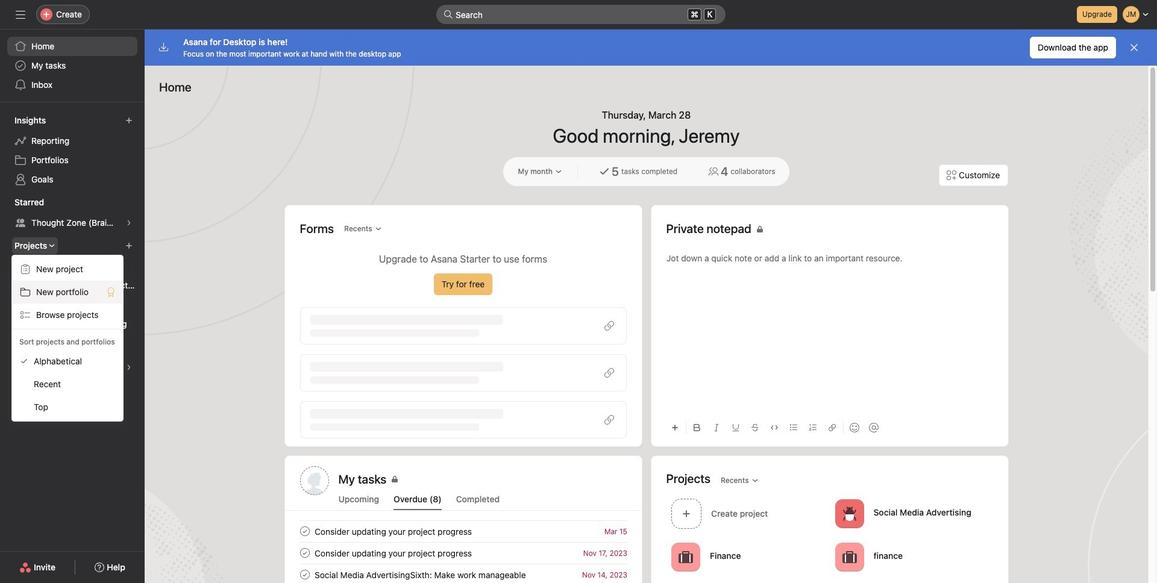 Task type: vqa. For each thing, say whether or not it's contained in the screenshot.
Starred element
yes



Task type: describe. For each thing, give the bounding box(es) containing it.
see details, thought zone (brainstorm space) image
[[125, 364, 133, 372]]

new insights image
[[125, 117, 133, 124]]

2 mark complete checkbox from the top
[[298, 568, 312, 583]]

2 briefcase image from the left
[[843, 550, 857, 565]]

1 mark complete checkbox from the top
[[298, 525, 312, 539]]

bulleted list image
[[790, 425, 798, 432]]

prominent image
[[444, 10, 454, 19]]

Mark complete checkbox
[[298, 546, 312, 561]]

mark complete image for 1st mark complete option from the bottom
[[298, 568, 312, 583]]

code image
[[771, 425, 778, 432]]

link image
[[829, 425, 836, 432]]

new project or portfolio image
[[125, 242, 133, 250]]

Search tasks, projects, and more text field
[[437, 5, 726, 24]]

projects element
[[0, 235, 145, 337]]

insights element
[[0, 110, 145, 192]]

starred element
[[0, 192, 145, 235]]

teams element
[[0, 337, 145, 380]]

see details, thought zone (brainstorm space) image
[[125, 220, 133, 227]]



Task type: locate. For each thing, give the bounding box(es) containing it.
0 vertical spatial mark complete image
[[298, 546, 312, 561]]

Mark complete checkbox
[[298, 525, 312, 539], [298, 568, 312, 583]]

numbered list image
[[810, 425, 817, 432]]

add profile photo image
[[300, 467, 329, 496]]

insert an object image
[[672, 425, 679, 432]]

global element
[[0, 30, 145, 102]]

menu item
[[12, 281, 123, 304]]

italics image
[[713, 425, 720, 432]]

mark complete image down mark complete image
[[298, 546, 312, 561]]

mark complete image for mark complete checkbox
[[298, 546, 312, 561]]

0 vertical spatial mark complete checkbox
[[298, 525, 312, 539]]

mark complete checkbox down mark complete checkbox
[[298, 568, 312, 583]]

toolbar
[[667, 414, 994, 441]]

strikethrough image
[[752, 425, 759, 432]]

None field
[[437, 5, 726, 24]]

briefcase image
[[679, 550, 693, 565], [843, 550, 857, 565]]

2 mark complete image from the top
[[298, 568, 312, 583]]

dismiss image
[[1130, 43, 1140, 52]]

hide sidebar image
[[16, 10, 25, 19]]

at mention image
[[869, 423, 879, 433]]

1 briefcase image from the left
[[679, 550, 693, 565]]

mark complete checkbox up mark complete checkbox
[[298, 525, 312, 539]]

1 horizontal spatial briefcase image
[[843, 550, 857, 565]]

list item
[[667, 496, 830, 533], [286, 521, 642, 543], [286, 543, 642, 565], [286, 565, 642, 584]]

collapse section image
[[1, 343, 11, 352]]

bug image
[[843, 507, 857, 521]]

underline image
[[732, 425, 740, 432]]

1 mark complete image from the top
[[298, 546, 312, 561]]

mark complete image
[[298, 546, 312, 561], [298, 568, 312, 583]]

mark complete image
[[298, 525, 312, 539]]

1 vertical spatial mark complete image
[[298, 568, 312, 583]]

1 vertical spatial mark complete checkbox
[[298, 568, 312, 583]]

bold image
[[694, 425, 701, 432]]

0 horizontal spatial briefcase image
[[679, 550, 693, 565]]

mark complete image down mark complete checkbox
[[298, 568, 312, 583]]



